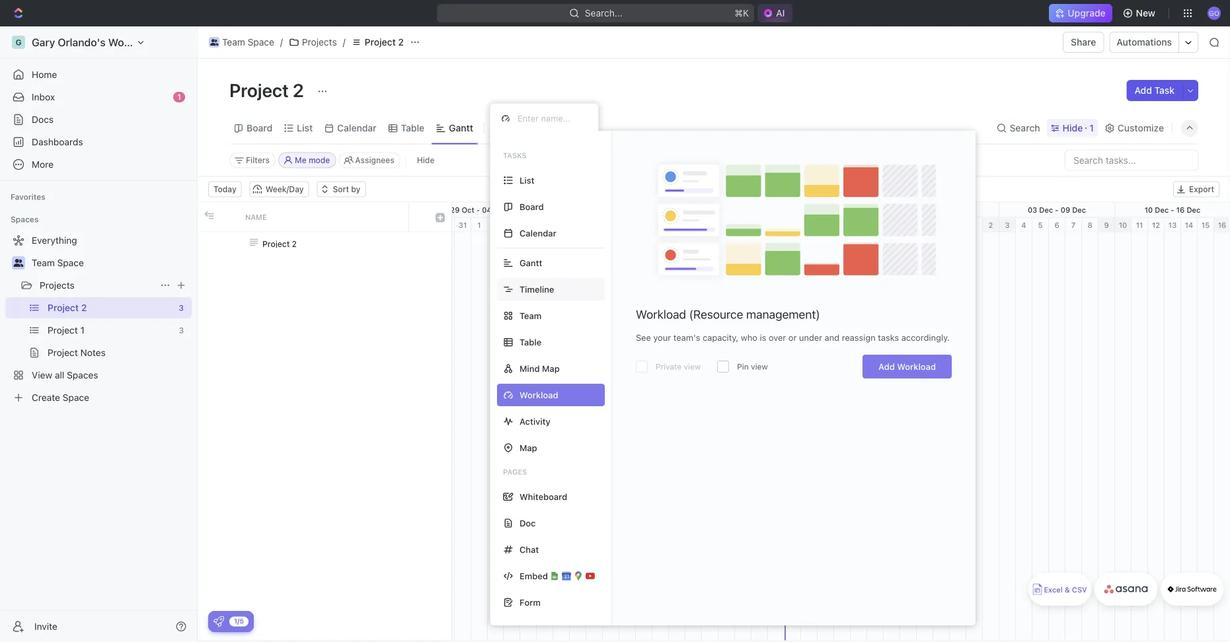 Task type: locate. For each thing, give the bounding box(es) containing it.
25 up 22 element
[[829, 206, 839, 214]]

25 right 24 element
[[871, 221, 880, 230]]

1 dec from the left
[[957, 206, 971, 214]]

4 dec from the left
[[1156, 206, 1169, 214]]

1 - from the left
[[477, 206, 480, 214]]

2 / from the left
[[343, 37, 346, 48]]

22 element
[[818, 218, 835, 232]]

2 view from the left
[[751, 362, 768, 372]]

1 horizontal spatial 15
[[1202, 221, 1210, 230]]

5 - from the left
[[940, 206, 944, 214]]

home
[[32, 69, 57, 80]]

doc
[[520, 519, 536, 529]]

1 13 from the left
[[673, 221, 681, 230]]

1 horizontal spatial view
[[751, 362, 768, 372]]

2 11 element from the left
[[1132, 218, 1149, 232]]

1 vertical spatial list
[[520, 176, 535, 186]]

29 for 29
[[937, 221, 946, 230]]

30 element
[[438, 218, 455, 232], [950, 218, 967, 232]]

excel
[[1045, 586, 1063, 595]]

11 element right "8" element
[[636, 218, 653, 232]]

19 right 18 element
[[772, 221, 781, 230]]

14 down 10 dec - 16 dec element
[[1186, 221, 1194, 230]]

search button
[[993, 119, 1045, 138]]

0 horizontal spatial 12 element
[[653, 218, 669, 232]]

1 vertical spatial hide
[[417, 156, 435, 165]]

0 horizontal spatial team space
[[32, 258, 84, 269]]

9 right 8
[[1105, 221, 1110, 230]]

board link
[[244, 119, 273, 138]]

/
[[280, 37, 283, 48], [343, 37, 346, 48]]

management)
[[747, 308, 821, 322]]

2 column header from the left
[[218, 203, 237, 232]]

14 down the 12 nov - 18 nov
[[690, 221, 698, 230]]

- for 04
[[477, 206, 480, 214]]

1 horizontal spatial 16
[[1177, 206, 1185, 214]]

19 inside 19 element
[[772, 221, 781, 230]]

4 nov from the left
[[693, 206, 706, 214]]

2 10 element from the left
[[1116, 218, 1132, 232]]

17 element
[[735, 218, 752, 232]]

2 15 from the left
[[1202, 221, 1210, 230]]

gantt right table link
[[449, 123, 473, 134]]

tree containing team space
[[5, 230, 192, 409]]

oct
[[462, 206, 475, 214]]

3 - from the left
[[708, 206, 712, 214]]

chat
[[520, 545, 539, 555]]

25 element
[[868, 218, 884, 232]]

0 horizontal spatial 30 element
[[438, 218, 455, 232]]

13 for 2nd 13 element from the right
[[673, 221, 681, 230]]

0 vertical spatial 29
[[451, 206, 460, 214]]

calendar
[[337, 123, 377, 134], [520, 229, 557, 238]]

1 vertical spatial 10
[[1120, 221, 1128, 230]]

1 horizontal spatial 29
[[937, 221, 946, 230]]

1 horizontal spatial 11
[[1137, 221, 1144, 230]]

0 vertical spatial board
[[247, 123, 273, 134]]

1 horizontal spatial 14 element
[[1182, 218, 1198, 232]]

10 element
[[620, 218, 636, 232], [1116, 218, 1132, 232]]

12 element down the 10 dec - 16 dec
[[1149, 218, 1165, 232]]

team
[[222, 37, 245, 48], [32, 258, 55, 269], [520, 311, 542, 321]]

nov
[[494, 206, 508, 214], [578, 206, 592, 214], [609, 206, 623, 214], [693, 206, 706, 214], [724, 206, 738, 214], [808, 206, 822, 214], [841, 206, 855, 214], [924, 206, 938, 214]]

user group image
[[210, 39, 218, 46], [14, 259, 23, 267]]

6 element
[[554, 218, 570, 232]]

0 vertical spatial project 2
[[365, 37, 404, 48]]

0 horizontal spatial 10 element
[[620, 218, 636, 232]]

0 horizontal spatial team space link
[[32, 253, 189, 274]]

customize button
[[1101, 119, 1169, 138]]

0 horizontal spatial 9
[[609, 221, 614, 230]]

excel & csv
[[1045, 586, 1088, 595]]

30 element down 02
[[950, 218, 967, 232]]

29 down 26 nov - 02 dec
[[937, 221, 946, 230]]

invite
[[34, 622, 57, 633]]

0 horizontal spatial 29
[[451, 206, 460, 214]]

1 vertical spatial add
[[879, 362, 895, 372]]

new
[[1137, 8, 1156, 19]]

29 element
[[934, 218, 950, 232]]

form
[[520, 598, 541, 608]]

0 horizontal spatial 10
[[1120, 221, 1128, 230]]

16
[[1177, 206, 1185, 214], [723, 221, 731, 230], [1219, 221, 1227, 230]]

0 horizontal spatial gantt
[[449, 123, 473, 134]]

gantt up timeline
[[520, 258, 543, 268]]

mind
[[520, 364, 540, 374]]

11
[[600, 206, 607, 214], [1137, 221, 1144, 230]]

(resource
[[690, 308, 744, 322]]

29 inside 29 oct - 04 nov element
[[451, 206, 460, 214]]

2 14 element from the left
[[1182, 218, 1198, 232]]

map right mind
[[542, 364, 560, 374]]

26 for 26 nov - 02 dec
[[913, 206, 922, 214]]

1 vertical spatial 26
[[888, 221, 897, 230]]

10 down search tasks... text box
[[1145, 206, 1154, 214]]

14 element
[[686, 218, 702, 232], [1182, 218, 1198, 232]]

19 for 19 nov - 25 nov
[[798, 206, 806, 214]]

dec
[[957, 206, 971, 214], [1040, 206, 1054, 214], [1073, 206, 1087, 214], [1156, 206, 1169, 214], [1187, 206, 1201, 214]]

15 for 1st 15 element from the right
[[1202, 221, 1210, 230]]

11 up "8" element
[[600, 206, 607, 214]]

1 vertical spatial workload
[[898, 362, 937, 372]]

1 vertical spatial user group image
[[14, 259, 23, 267]]

12 nov - 18 nov element
[[653, 203, 769, 217]]

workload up your
[[636, 308, 687, 322]]

dec for 26 nov - 02 dec
[[957, 206, 971, 214]]

list down tasks
[[520, 176, 535, 186]]

1 15 from the left
[[706, 221, 714, 230]]

project 2
[[365, 37, 404, 48], [230, 79, 308, 101], [263, 239, 297, 249]]

view right private
[[684, 362, 701, 372]]

share
[[1072, 37, 1097, 48]]

2 13 element from the left
[[1165, 218, 1182, 232]]

0 vertical spatial add
[[1135, 85, 1153, 96]]

table up hide button
[[401, 123, 425, 134]]

0 vertical spatial list
[[297, 123, 313, 134]]

1 horizontal spatial 30 element
[[950, 218, 967, 232]]

26 nov - 02 dec element
[[884, 203, 1000, 217]]

16 element
[[719, 218, 735, 232], [1215, 218, 1231, 232]]

0 horizontal spatial 16 element
[[719, 218, 735, 232]]

team space
[[222, 37, 274, 48], [32, 258, 84, 269]]

1 vertical spatial gantt
[[520, 258, 543, 268]]

0 horizontal spatial 3
[[510, 221, 514, 230]]

02
[[946, 206, 955, 214]]

1 15 element from the left
[[702, 218, 719, 232]]

name column header
[[237, 203, 409, 232]]

26 nov - 02 dec
[[913, 206, 971, 214]]

workload
[[636, 308, 687, 322], [898, 362, 937, 372]]

0 vertical spatial 25
[[829, 206, 839, 214]]

1/5
[[234, 618, 244, 626]]

0 horizontal spatial 11
[[600, 206, 607, 214]]

1 vertical spatial 18
[[756, 221, 764, 230]]

2 vertical spatial team
[[520, 311, 542, 321]]

19 up 21
[[798, 206, 806, 214]]

8 element
[[587, 218, 603, 232]]

board left "list" link
[[247, 123, 273, 134]]

gantt link
[[447, 119, 473, 138]]

table
[[401, 123, 425, 134], [520, 338, 542, 348]]

0 horizontal spatial projects
[[40, 280, 75, 291]]

0 horizontal spatial list
[[297, 123, 313, 134]]

0 horizontal spatial view
[[684, 362, 701, 372]]

9 right "8" element
[[609, 221, 614, 230]]

1 vertical spatial map
[[520, 443, 538, 453]]

15 down export
[[1202, 221, 1210, 230]]

2 horizontal spatial team
[[520, 311, 542, 321]]

add inside button
[[1135, 85, 1153, 96]]

16 element down export
[[1215, 218, 1231, 232]]

2 14 from the left
[[1186, 221, 1194, 230]]

19 nov - 25 nov
[[798, 206, 855, 214]]

0 vertical spatial 11
[[600, 206, 607, 214]]

14 element down 10 dec - 16 dec element
[[1182, 218, 1198, 232]]

0 horizontal spatial team
[[32, 258, 55, 269]]

- inside 'element'
[[824, 206, 827, 214]]

table up mind
[[520, 338, 542, 348]]

1 horizontal spatial 10
[[1145, 206, 1154, 214]]

capacity,
[[703, 333, 739, 343]]

25
[[829, 206, 839, 214], [871, 221, 880, 230]]

11 element down the 10 dec - 16 dec
[[1132, 218, 1149, 232]]

4 column header from the left
[[429, 203, 452, 232]]

29 left oct
[[451, 206, 460, 214]]

team space inside tree
[[32, 258, 84, 269]]

map
[[542, 364, 560, 374], [520, 443, 538, 453]]

list right board link
[[297, 123, 313, 134]]

0 horizontal spatial 25
[[829, 206, 839, 214]]

pages
[[503, 468, 527, 477]]

today inside button
[[214, 185, 237, 194]]

1 horizontal spatial user group image
[[210, 39, 218, 46]]

29
[[451, 206, 460, 214], [937, 221, 946, 230]]

0 vertical spatial 10
[[1145, 206, 1154, 214]]

10 right 8
[[1120, 221, 1128, 230]]

1 horizontal spatial hide
[[1063, 123, 1083, 134]]

favorites button
[[5, 189, 51, 205]]

0 horizontal spatial space
[[57, 258, 84, 269]]

1
[[177, 92, 181, 102], [1090, 123, 1094, 134], [478, 221, 481, 230], [973, 221, 977, 230]]

hide
[[1063, 123, 1083, 134], [417, 156, 435, 165]]

3 column header from the left
[[409, 203, 429, 232]]

12 element
[[653, 218, 669, 232], [1149, 218, 1165, 232]]

20 element
[[785, 218, 802, 232]]

0 horizontal spatial 16
[[723, 221, 731, 230]]

spaces
[[11, 215, 39, 224]]

4 - from the left
[[824, 206, 827, 214]]

new button
[[1118, 3, 1164, 24]]

 image left "31"
[[436, 213, 445, 223]]

add task
[[1135, 85, 1175, 96]]

name row
[[198, 203, 452, 232]]

15 element down 12 nov - 18 nov element
[[702, 218, 719, 232]]

1 16 element from the left
[[719, 218, 735, 232]]

2 30 element from the left
[[950, 218, 967, 232]]

1 horizontal spatial 14
[[1186, 221, 1194, 230]]

add task button
[[1127, 80, 1183, 101]]

12 element down 12 nov - 18 nov element
[[653, 218, 669, 232]]

14 element down the 12 nov - 18 nov
[[686, 218, 702, 232]]

1 horizontal spatial 18
[[756, 221, 764, 230]]

1 vertical spatial 25
[[871, 221, 880, 230]]

19 inside 19 nov - 25 nov 'element'
[[798, 206, 806, 214]]

26 up 28
[[913, 206, 922, 214]]

dec right 03
[[1040, 206, 1054, 214]]

1 vertical spatial board
[[520, 202, 544, 212]]

6 - from the left
[[1056, 206, 1059, 214]]

1 horizontal spatial 16 element
[[1215, 218, 1231, 232]]

7 nov from the left
[[841, 206, 855, 214]]

23
[[838, 221, 847, 230]]

2 nov from the left
[[578, 206, 592, 214]]

1 vertical spatial project 2
[[230, 79, 308, 101]]

dec for 10 dec - 16 dec
[[1187, 206, 1201, 214]]

11 element
[[636, 218, 653, 232], [1132, 218, 1149, 232]]

26 right 25 element
[[888, 221, 897, 230]]

2 13 from the left
[[1169, 221, 1177, 230]]

11 down 10 dec - 16 dec element
[[1137, 221, 1144, 230]]

0 horizontal spatial /
[[280, 37, 283, 48]]

column header
[[198, 203, 218, 232], [218, 203, 237, 232], [409, 203, 429, 232], [429, 203, 452, 232]]

0 horizontal spatial map
[[520, 443, 538, 453]]

0 vertical spatial space
[[248, 37, 274, 48]]

5
[[1039, 221, 1043, 230]]

team inside sidebar navigation
[[32, 258, 55, 269]]

board up 4 element
[[520, 202, 544, 212]]

1 horizontal spatial 19
[[798, 206, 806, 214]]

hide for hide
[[417, 156, 435, 165]]

29 inside 29 element
[[937, 221, 946, 230]]

1 horizontal spatial calendar
[[520, 229, 557, 238]]

dec down export button
[[1187, 206, 1201, 214]]

1 vertical spatial 11
[[1137, 221, 1144, 230]]

09
[[1061, 206, 1071, 214]]

22
[[822, 221, 831, 230]]

map down activity
[[520, 443, 538, 453]]

hide down table link
[[417, 156, 435, 165]]

13 down 10 dec - 16 dec element
[[1169, 221, 1177, 230]]

1 vertical spatial projects
[[40, 280, 75, 291]]

0 horizontal spatial 14
[[690, 221, 698, 230]]

2 horizontal spatial 16
[[1219, 221, 1227, 230]]

10 element right 8
[[1116, 218, 1132, 232]]

13 element down 10 dec - 16 dec element
[[1165, 218, 1182, 232]]

1 horizontal spatial team space
[[222, 37, 274, 48]]

1 horizontal spatial 10 element
[[1116, 218, 1132, 232]]

05 nov - 11 nov element
[[537, 203, 653, 217]]

view right pin
[[751, 362, 768, 372]]

30 element left "31"
[[438, 218, 455, 232]]

6 nov from the left
[[808, 206, 822, 214]]

1 horizontal spatial add
[[1135, 85, 1153, 96]]

dec right 09 at the top right of the page
[[1073, 206, 1087, 214]]

13 element
[[669, 218, 686, 232], [1165, 218, 1182, 232]]

1 horizontal spatial /
[[343, 37, 346, 48]]

1 horizontal spatial projects link
[[286, 34, 340, 50]]

whiteboard
[[520, 492, 568, 502]]

team space link
[[206, 34, 278, 50], [32, 253, 189, 274]]

0 horizontal spatial 18
[[714, 206, 722, 214]]

17
[[739, 221, 747, 230]]

15 for 2nd 15 element from the right
[[706, 221, 714, 230]]

projects link
[[286, 34, 340, 50], [40, 275, 155, 296]]

5 dec from the left
[[1187, 206, 1201, 214]]

10 for 10
[[1120, 221, 1128, 230]]

0 vertical spatial today
[[214, 185, 237, 194]]

25 inside 25 element
[[871, 221, 880, 230]]

0 horizontal spatial workload
[[636, 308, 687, 322]]

tree inside sidebar navigation
[[5, 230, 192, 409]]

hide 1
[[1063, 123, 1094, 134]]

1 30 element from the left
[[438, 218, 455, 232]]

sidebar navigation
[[0, 26, 198, 643]]

7 - from the left
[[1172, 206, 1175, 214]]

add for add workload
[[879, 362, 895, 372]]

10 dec - 16 dec element
[[1116, 203, 1231, 217]]

15 element down export
[[1198, 218, 1215, 232]]

workload down accordingly.
[[898, 362, 937, 372]]

10 element right "8" element
[[620, 218, 636, 232]]

0 horizontal spatial 13
[[673, 221, 681, 230]]

26 for 26
[[888, 221, 897, 230]]

1 12 element from the left
[[653, 218, 669, 232]]

10
[[1145, 206, 1154, 214], [1120, 221, 1128, 230]]

tree
[[5, 230, 192, 409]]

0 vertical spatial table
[[401, 123, 425, 134]]

calendar left "7" element
[[520, 229, 557, 238]]

7 element
[[570, 218, 587, 232]]

26
[[913, 206, 922, 214], [888, 221, 897, 230]]

1 horizontal spatial 3
[[1006, 221, 1010, 230]]

15
[[706, 221, 714, 230], [1202, 221, 1210, 230]]

0 vertical spatial team space
[[222, 37, 274, 48]]

add down tasks
[[879, 362, 895, 372]]

2 16 element from the left
[[1215, 218, 1231, 232]]

3 left '4'
[[1006, 221, 1010, 230]]

3 nov from the left
[[609, 206, 623, 214]]

-
[[477, 206, 480, 214], [594, 206, 598, 214], [708, 206, 712, 214], [824, 206, 827, 214], [940, 206, 944, 214], [1056, 206, 1059, 214], [1172, 206, 1175, 214]]

13 down 12 nov - 18 nov element
[[673, 221, 681, 230]]

16 element left 17
[[719, 218, 735, 232]]

1 view from the left
[[684, 362, 701, 372]]

1 horizontal spatial 13
[[1169, 221, 1177, 230]]

03 dec - 09 dec element
[[1000, 203, 1116, 217]]

2 vertical spatial project
[[263, 239, 290, 249]]

- for 09
[[1056, 206, 1059, 214]]

3 dec from the left
[[1073, 206, 1087, 214]]

team's
[[674, 333, 701, 343]]

 image down today button
[[205, 211, 214, 220]]

hide inside button
[[417, 156, 435, 165]]

19
[[798, 206, 806, 214], [772, 221, 781, 230]]

15 element
[[702, 218, 719, 232], [1198, 218, 1215, 232]]

 image
[[205, 211, 214, 220], [436, 213, 445, 223]]

add left task
[[1135, 85, 1153, 96]]

hide right search
[[1063, 123, 1083, 134]]

2 - from the left
[[594, 206, 598, 214]]

0 vertical spatial team
[[222, 37, 245, 48]]

timeline
[[520, 285, 555, 295]]

- for 16
[[1172, 206, 1175, 214]]

1 horizontal spatial table
[[520, 338, 542, 348]]

0 horizontal spatial calendar
[[337, 123, 377, 134]]

13 element down the 12 nov - 18 nov
[[669, 218, 686, 232]]

0 horizontal spatial hide
[[417, 156, 435, 165]]

2 15 element from the left
[[1198, 218, 1215, 232]]

11 element containing 11
[[1132, 218, 1149, 232]]

dec down search tasks... text box
[[1156, 206, 1169, 214]]

automations
[[1117, 37, 1173, 48]]

0 vertical spatial map
[[542, 364, 560, 374]]

3 left 4 element
[[510, 221, 514, 230]]

calendar up the assignees button
[[337, 123, 377, 134]]

0 vertical spatial project
[[365, 37, 396, 48]]

0 horizontal spatial 26
[[888, 221, 897, 230]]

10 element containing 10
[[1116, 218, 1132, 232]]

15 down the 12 nov - 18 nov
[[706, 221, 714, 230]]

0 horizontal spatial 11 element
[[636, 218, 653, 232]]

over
[[769, 333, 787, 343]]

projects
[[302, 37, 337, 48], [40, 280, 75, 291]]

dec right 02
[[957, 206, 971, 214]]

1 vertical spatial table
[[520, 338, 542, 348]]

14
[[690, 221, 698, 230], [1186, 221, 1194, 230]]

1 horizontal spatial gantt
[[520, 258, 543, 268]]



Task type: vqa. For each thing, say whether or not it's contained in the screenshot.
the right more
no



Task type: describe. For each thing, give the bounding box(es) containing it.
19 for 19
[[772, 221, 781, 230]]

23 element
[[835, 218, 851, 232]]

and
[[825, 333, 840, 343]]

1 inside sidebar navigation
[[177, 92, 181, 102]]

add workload
[[879, 362, 937, 372]]

project 2 tree grid
[[198, 203, 452, 641]]

pin
[[738, 362, 749, 372]]

10 dec - 16 dec
[[1145, 206, 1201, 214]]

29 oct - 04 nov
[[451, 206, 508, 214]]

dashboards link
[[5, 132, 192, 153]]

31
[[459, 221, 467, 230]]

21
[[805, 221, 814, 230]]

27 element
[[901, 218, 917, 232]]

export
[[1190, 185, 1215, 194]]

is
[[760, 333, 767, 343]]

1 column header from the left
[[198, 203, 218, 232]]

8 nov from the left
[[924, 206, 938, 214]]

- for 25
[[824, 206, 827, 214]]

2 inside cell
[[292, 239, 297, 249]]

05 nov - 11 nov
[[567, 206, 623, 214]]

private
[[656, 362, 682, 372]]

today button
[[208, 182, 242, 197]]

view for private view
[[684, 362, 701, 372]]

28
[[921, 221, 930, 230]]

home link
[[5, 64, 192, 85]]

1 9 from the left
[[609, 221, 614, 230]]

5 nov from the left
[[724, 206, 738, 214]]

2 3 from the left
[[1006, 221, 1010, 230]]

21 element
[[802, 218, 818, 232]]

0 vertical spatial 18
[[714, 206, 722, 214]]

- for 02
[[940, 206, 944, 214]]

accordingly.
[[902, 333, 950, 343]]

2 9 from the left
[[1105, 221, 1110, 230]]

26 element
[[884, 218, 901, 232]]

1 vertical spatial calendar
[[520, 229, 557, 238]]

30
[[442, 221, 451, 230]]

&
[[1065, 586, 1071, 595]]

dashboards
[[32, 137, 83, 147]]

10 for 10 dec - 16 dec
[[1145, 206, 1154, 214]]

onboarding checklist button element
[[214, 617, 224, 628]]

calendar link
[[335, 119, 377, 138]]

Enter name... field
[[517, 113, 588, 124]]

1 11 element from the left
[[636, 218, 653, 232]]

2 dec from the left
[[1040, 206, 1054, 214]]

see
[[636, 333, 651, 343]]

1 3 from the left
[[510, 221, 514, 230]]

project 2 link
[[348, 34, 407, 50]]

docs link
[[5, 109, 192, 130]]

mind map
[[520, 364, 560, 374]]

search...
[[585, 8, 623, 19]]

1 14 element from the left
[[686, 218, 702, 232]]

1 vertical spatial today
[[788, 235, 807, 243]]

29 for 29 oct - 04 nov
[[451, 206, 460, 214]]

0 vertical spatial projects link
[[286, 34, 340, 50]]

0 vertical spatial team space link
[[206, 34, 278, 50]]

03
[[1028, 206, 1038, 214]]

29 oct - 04 nov element
[[422, 203, 537, 217]]

2 12 element from the left
[[1149, 218, 1165, 232]]

assignees
[[355, 156, 395, 165]]

30 element containing 30
[[438, 218, 455, 232]]

1 horizontal spatial team
[[222, 37, 245, 48]]

05
[[567, 206, 576, 214]]

6
[[1055, 221, 1060, 230]]

favorites
[[11, 192, 45, 202]]

1 vertical spatial project
[[230, 79, 289, 101]]

docs
[[32, 114, 54, 125]]

pin view
[[738, 362, 768, 372]]

Search tasks... text field
[[1066, 150, 1198, 170]]

workload (resource management)
[[636, 308, 821, 322]]

activity
[[520, 417, 551, 427]]

search
[[1010, 123, 1041, 134]]

private view
[[656, 362, 701, 372]]

1 vertical spatial team space link
[[32, 253, 189, 274]]

projects link inside tree
[[40, 275, 155, 296]]

customize
[[1118, 123, 1165, 134]]

tasks
[[878, 333, 900, 343]]

4
[[1022, 221, 1027, 230]]

under
[[800, 333, 823, 343]]

7
[[1072, 221, 1076, 230]]

assignees button
[[339, 152, 401, 168]]

table link
[[399, 119, 425, 138]]

24 element
[[851, 218, 868, 232]]

03 dec - 09 dec
[[1028, 206, 1087, 214]]

13 for second 13 element from left
[[1169, 221, 1177, 230]]

31 element
[[455, 218, 472, 232]]

0 horizontal spatial  image
[[205, 211, 214, 220]]

list inside "list" link
[[297, 123, 313, 134]]

1 nov from the left
[[494, 206, 508, 214]]

1 horizontal spatial projects
[[302, 37, 337, 48]]

- for 18
[[708, 206, 712, 214]]

18 element
[[752, 218, 769, 232]]

inbox
[[32, 92, 55, 103]]

hide for hide 1
[[1063, 123, 1083, 134]]

12 inside 12 nov - 18 nov element
[[682, 206, 690, 214]]

your
[[654, 333, 671, 343]]

4 element
[[521, 218, 537, 232]]

- for 11
[[594, 206, 598, 214]]

0 horizontal spatial 12
[[657, 221, 665, 230]]

project 2 cell
[[237, 232, 409, 256]]

upgrade
[[1068, 8, 1106, 19]]

who
[[741, 333, 758, 343]]

add for add task
[[1135, 85, 1153, 96]]

1 10 element from the left
[[620, 218, 636, 232]]

excel & csv link
[[1029, 573, 1092, 606]]

0 vertical spatial workload
[[636, 308, 687, 322]]

28 element
[[917, 218, 934, 232]]

onboarding checklist button image
[[214, 617, 224, 628]]

list link
[[294, 119, 313, 138]]

project 2 inside cell
[[263, 239, 297, 249]]

1 horizontal spatial list
[[520, 176, 535, 186]]

19 element
[[769, 218, 785, 232]]

view for pin view
[[751, 362, 768, 372]]

20
[[788, 221, 798, 230]]

12 nov - 18 nov
[[682, 206, 738, 214]]

⌘k
[[735, 8, 749, 19]]

0 vertical spatial user group image
[[210, 39, 218, 46]]

27
[[904, 221, 913, 230]]

automations button
[[1111, 32, 1179, 52]]

task
[[1155, 85, 1175, 96]]

project inside cell
[[263, 239, 290, 249]]

space inside tree
[[57, 258, 84, 269]]

share button
[[1064, 32, 1105, 53]]

name
[[245, 213, 267, 222]]

25 inside 19 nov - 25 nov 'element'
[[829, 206, 839, 214]]

8
[[1088, 221, 1093, 230]]

0 vertical spatial gantt
[[449, 123, 473, 134]]

reassign
[[842, 333, 876, 343]]

csv
[[1073, 586, 1088, 595]]

dec for 03 dec - 09 dec
[[1073, 206, 1087, 214]]

04
[[482, 206, 492, 214]]

or
[[789, 333, 797, 343]]

0 horizontal spatial board
[[247, 123, 273, 134]]

19 nov - 25 nov element
[[769, 203, 884, 217]]

tasks
[[503, 151, 527, 160]]

5 element
[[537, 218, 554, 232]]

projects inside tree
[[40, 280, 75, 291]]

1 13 element from the left
[[669, 218, 686, 232]]

1 horizontal spatial workload
[[898, 362, 937, 372]]

user group image inside tree
[[14, 259, 23, 267]]

see your team's capacity, who is over or under and reassign tasks accordingly.
[[636, 333, 950, 343]]

table inside table link
[[401, 123, 425, 134]]

1 / from the left
[[280, 37, 283, 48]]

upgrade link
[[1050, 4, 1113, 22]]

project 2 - 0.00% row
[[198, 232, 452, 256]]

2 horizontal spatial 12
[[1153, 221, 1161, 230]]

1 14 from the left
[[690, 221, 698, 230]]

embed
[[520, 572, 548, 582]]

1 horizontal spatial  image
[[436, 213, 445, 223]]

hide button
[[412, 152, 440, 168]]



